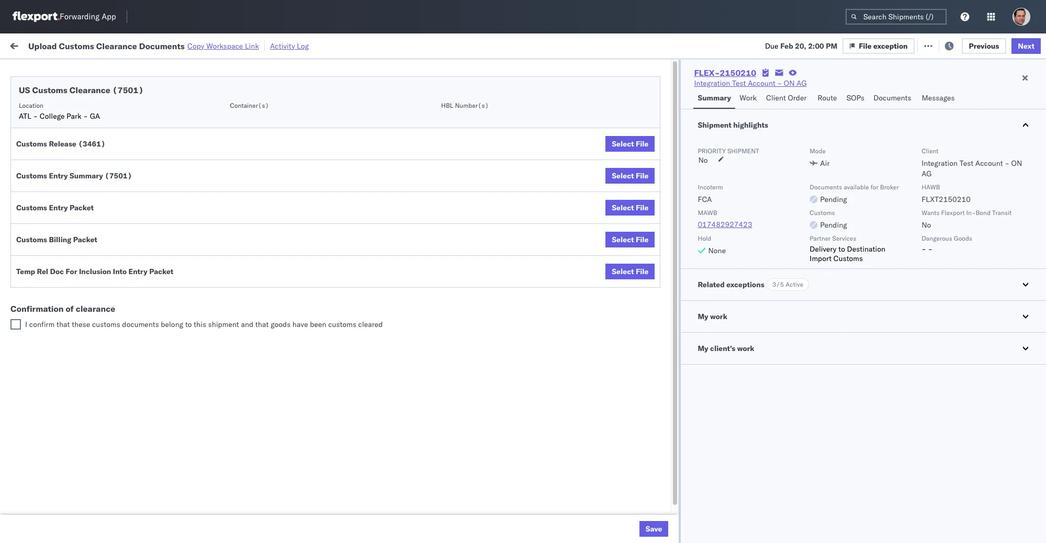 Task type: vqa. For each thing, say whether or not it's contained in the screenshot.


Task type: locate. For each thing, give the bounding box(es) containing it.
am
[[202, 82, 214, 92], [202, 198, 214, 207], [207, 221, 219, 230], [202, 290, 214, 299], [202, 313, 214, 322]]

wants flexport in-bond transit no
[[922, 209, 1013, 230]]

temp rel doc for inclusion into entry packet
[[16, 267, 174, 277]]

1 maeu1234567 from the top
[[709, 151, 762, 161]]

3 select from the top
[[612, 203, 635, 213]]

0 vertical spatial flex-2001714
[[634, 106, 688, 115]]

test
[[928, 359, 941, 368]]

summary down the container
[[698, 93, 732, 103]]

0 horizontal spatial shipment
[[208, 320, 239, 329]]

1 vertical spatial ocean lcl
[[352, 152, 388, 161]]

schedule delivery appointment button down park
[[24, 128, 129, 139]]

0 vertical spatial 1911408
[[656, 198, 688, 207]]

1 vertical spatial appointment
[[86, 128, 129, 137]]

schedule delivery appointment up schedule pickup from los angeles international airport
[[24, 82, 129, 91]]

feb left "28," on the left
[[234, 290, 247, 299]]

flex-1988285
[[634, 82, 688, 92]]

9 resize handle column header from the left
[[911, 81, 923, 544]]

delivery inside the confirm delivery link
[[53, 243, 80, 253]]

demo123
[[784, 198, 820, 207], [784, 244, 820, 253]]

1 vertical spatial upload
[[24, 266, 48, 276]]

0 horizontal spatial flex-2150210
[[634, 267, 688, 276]]

ocean fcl
[[352, 198, 388, 207], [352, 290, 388, 299], [352, 313, 388, 322]]

1 vertical spatial of
[[66, 304, 74, 314]]

1 vertical spatial 1911408
[[656, 244, 688, 253]]

packet right the billing
[[73, 235, 97, 245]]

schedule pickup from los angeles, ca link up clearance
[[24, 289, 153, 299]]

appointment for 2:30 pm cst, feb 17, 2023
[[86, 128, 129, 137]]

1 1977428 from the top
[[656, 152, 688, 161]]

confirm pickup from los angeles, ca for 2nd confirm pickup from los angeles, ca button from the top the confirm pickup from los angeles, ca link
[[24, 220, 149, 230]]

flxt00001977428a for 11:30 am cst, feb 24, 2023
[[784, 221, 857, 230]]

2 2:30 pm cst, feb 17, 2023 from the top
[[185, 129, 280, 138]]

confirm pickup from los angeles, ca button
[[24, 197, 149, 208], [24, 220, 149, 231]]

schedule pickup from los angeles, ca link down temp rel doc for inclusion into entry packet
[[24, 312, 153, 322]]

of up these
[[66, 304, 74, 314]]

from inside schedule pickup from los angeles international airport
[[81, 100, 97, 109]]

otter for otter products, llc
[[502, 82, 519, 92]]

select for customs billing packet
[[612, 235, 635, 245]]

cst, left 21,
[[216, 152, 232, 161]]

clearance
[[76, 304, 115, 314]]

3 select file from the top
[[612, 203, 649, 213]]

related
[[698, 280, 725, 290]]

select
[[612, 139, 635, 149], [612, 171, 635, 181], [612, 203, 635, 213], [612, 235, 635, 245], [612, 267, 635, 277]]

los down clearance
[[99, 335, 110, 345]]

0 vertical spatial schedule delivery appointment button
[[24, 81, 129, 93]]

20
[[943, 359, 952, 368]]

copy workspace link button
[[188, 41, 259, 51]]

summary down the (3461)
[[70, 171, 103, 181]]

log
[[297, 41, 309, 51]]

1 horizontal spatial to
[[839, 245, 846, 254]]

otter left products,
[[502, 82, 519, 92]]

7 schedule from the top
[[24, 312, 55, 322]]

otter
[[427, 82, 444, 92], [502, 82, 519, 92]]

file exception
[[868, 41, 917, 50], [860, 41, 908, 51]]

work button
[[736, 89, 763, 109]]

1 vertical spatial confirm pickup from los angeles, ca
[[24, 220, 149, 230]]

1911466
[[656, 313, 688, 322], [656, 336, 688, 345], [656, 359, 688, 368], [656, 382, 688, 392]]

0 horizontal spatial flexport
[[427, 290, 454, 299]]

0 vertical spatial air
[[352, 129, 361, 138]]

shipment left and
[[208, 320, 239, 329]]

numbers for container numbers
[[709, 90, 735, 97]]

previous
[[970, 41, 1000, 51]]

0 vertical spatial flex-1977428
[[634, 152, 688, 161]]

0 horizontal spatial ag
[[604, 267, 614, 276]]

delivery for 1:59 am cst, feb 17, 2023 schedule delivery appointment button
[[57, 82, 84, 91]]

select for customs entry summary (7501)
[[612, 171, 635, 181]]

schedule pickup from los angeles, ca down these
[[24, 335, 153, 345]]

1 schedule delivery appointment button from the top
[[24, 81, 129, 93]]

017482927423 down mawb
[[698, 220, 753, 229]]

0 vertical spatial confirm
[[24, 197, 51, 207]]

2 lcl from the top
[[375, 152, 388, 161]]

(7501) down the (3461)
[[105, 171, 132, 181]]

schedule delivery appointment link up schedule pickup from los angeles international airport
[[24, 81, 129, 92]]

entry right into
[[129, 267, 148, 277]]

mawb
[[698, 209, 718, 217]]

1 schedule pickup from los angeles, ca link from the top
[[24, 151, 153, 161]]

1 fcl from the top
[[375, 198, 388, 207]]

1 horizontal spatial numbers
[[822, 85, 848, 93]]

0 vertical spatial ocean lcl
[[352, 82, 388, 92]]

cst,
[[216, 82, 233, 92], [216, 106, 232, 115], [216, 129, 232, 138], [216, 152, 232, 161], [216, 198, 233, 207], [221, 221, 237, 230], [216, 290, 233, 299], [216, 313, 233, 322]]

select file button for temp rel doc for inclusion into entry packet
[[606, 264, 655, 280]]

0 vertical spatial documents
[[139, 41, 185, 51]]

link
[[245, 41, 259, 51]]

customs right been at the bottom left
[[328, 320, 357, 329]]

ga
[[90, 112, 100, 121]]

1 select file button from the top
[[606, 136, 655, 152]]

1 vertical spatial confirm pickup from los angeles, ca button
[[24, 220, 149, 231]]

schedule pickup from los angeles, ca button for 9:30 pm cst, feb 21, 2023
[[24, 151, 153, 162]]

1 horizontal spatial air
[[821, 159, 830, 168]]

schedule pickup from los angeles, ca up clearance
[[24, 289, 153, 299]]

documents left "available"
[[810, 183, 843, 191]]

pickup up park
[[57, 100, 80, 109]]

client integration test account - on ag incoterm fca
[[698, 147, 1023, 204]]

2 horizontal spatial on
[[1012, 159, 1023, 168]]

batch action
[[988, 41, 1033, 50]]

select file button
[[606, 136, 655, 152], [606, 168, 655, 184], [606, 200, 655, 216], [606, 232, 655, 248], [606, 264, 655, 280]]

on
[[785, 79, 795, 88], [1012, 159, 1023, 168], [592, 267, 602, 276]]

and
[[241, 320, 254, 329]]

flex-1911408
[[634, 198, 688, 207], [634, 244, 688, 253]]

3 ocean from the top
[[352, 198, 373, 207]]

pending for customs
[[821, 221, 848, 230]]

1 flxt00001977428a from the top
[[784, 152, 857, 161]]

1 vertical spatial 2:30
[[185, 129, 200, 138]]

778 at risk
[[198, 41, 234, 50]]

schedule pickup from los angeles, ca down temp rel doc for inclusion into entry packet
[[24, 312, 153, 322]]

1:59 for 1:59 am cst, mar 3, 2023
[[185, 313, 200, 322]]

1911408 for confirm delivery
[[656, 244, 688, 253]]

ocean fcl for bookings
[[352, 198, 388, 207]]

no down wants on the right top
[[922, 221, 932, 230]]

2 vertical spatial lcl
[[375, 221, 388, 230]]

0 vertical spatial flex-1911408
[[634, 198, 688, 207]]

1911408 left "none"
[[656, 244, 688, 253]]

(7501) for customs entry summary (7501)
[[105, 171, 132, 181]]

otter up hbl
[[427, 82, 444, 92]]

1 horizontal spatial integration test account - on ag
[[695, 79, 807, 88]]

maeu1234567 for 11:30 am cst, feb 24, 2023
[[709, 221, 762, 230]]

am up the i confirm that these customs documents belong to this shipment and that goods have been customs cleared
[[202, 290, 214, 299]]

1 vertical spatial 2097290
[[656, 428, 688, 438]]

customs release (3461)
[[16, 139, 106, 149]]

0 vertical spatial 24,
[[249, 198, 260, 207]]

1:59
[[185, 82, 200, 92], [185, 198, 200, 207], [185, 290, 200, 299], [185, 313, 200, 322]]

2150210 up nyku9743990
[[720, 68, 757, 78]]

entry for summary
[[49, 171, 68, 181]]

2 schedule pickup from los angeles, ca button from the top
[[24, 312, 153, 323]]

3 lcl from the top
[[375, 221, 388, 230]]

flexport left demo
[[427, 290, 454, 299]]

1 horizontal spatial flex-2150210
[[695, 68, 757, 78]]

0 vertical spatial my work
[[10, 38, 57, 53]]

forwarding app
[[60, 12, 116, 22]]

schedule delivery appointment up the customs entry packet
[[24, 174, 129, 184]]

select file button for customs billing packet
[[606, 232, 655, 248]]

1 flex-1911466 from the top
[[634, 313, 688, 322]]

0 vertical spatial work
[[30, 38, 57, 53]]

my work down flexport. image
[[10, 38, 57, 53]]

summary inside button
[[698, 93, 732, 103]]

delivery for confirm delivery button
[[53, 243, 80, 253]]

1 horizontal spatial work
[[740, 93, 757, 103]]

1911408 left the fca
[[656, 198, 688, 207]]

container(s)
[[230, 102, 269, 109]]

numbers inside container numbers
[[709, 90, 735, 97]]

3 flex-1911466 from the top
[[634, 359, 688, 368]]

11 resize handle column header from the left
[[1020, 81, 1033, 544]]

delivery
[[57, 82, 84, 91], [57, 128, 84, 137], [57, 174, 84, 184], [53, 243, 80, 253], [810, 245, 837, 254], [78, 266, 105, 276]]

0 vertical spatial flxt00001977428a
[[784, 152, 857, 161]]

ocean fcl for flexport
[[352, 290, 388, 299]]

upload for customs
[[28, 41, 57, 51]]

maeu1234567 down priority shipment
[[709, 174, 762, 184]]

flex-1977428 button
[[617, 149, 690, 164], [617, 149, 690, 164], [617, 172, 690, 187], [617, 172, 690, 187], [617, 218, 690, 233], [617, 218, 690, 233]]

import inside import work button
[[89, 41, 113, 50]]

5 select file button from the top
[[606, 264, 655, 280]]

resize handle column header
[[166, 81, 178, 544], [294, 81, 306, 544], [334, 81, 347, 544], [409, 81, 422, 544], [484, 81, 496, 544], [599, 81, 612, 544], [692, 81, 704, 544], [766, 81, 779, 544], [911, 81, 923, 544], [986, 81, 998, 544], [1020, 81, 1033, 544]]

2 vertical spatial 1977428
[[656, 221, 688, 230]]

schedule up the customs entry packet
[[24, 174, 55, 184]]

confirm pickup from los angeles, ca button down 'customs entry summary (7501)'
[[24, 197, 149, 208]]

ocean for 1:59 am cst, feb 17, 2023
[[352, 82, 373, 92]]

ocean for 1:59 am cst, feb 28, 2023
[[352, 290, 373, 299]]

0 vertical spatial on
[[785, 79, 795, 88]]

demo123 for confirm delivery
[[784, 244, 820, 253]]

schedule pickup from los angeles, ca link for 9:30 pm cst, feb 21, 2023's schedule pickup from los angeles, ca button
[[24, 151, 153, 161]]

1 flex-2001714 from the top
[[634, 106, 688, 115]]

2 schedule delivery appointment from the top
[[24, 128, 129, 137]]

1 confirm pickup from los angeles, ca from the top
[[24, 197, 149, 207]]

container
[[709, 81, 737, 89]]

4 select file button from the top
[[606, 232, 655, 248]]

these
[[72, 320, 90, 329]]

0 vertical spatial confirm pickup from los angeles, ca link
[[24, 197, 149, 207]]

1 vertical spatial --
[[784, 336, 793, 345]]

1 flex-1911408 from the top
[[634, 198, 688, 207]]

llc
[[555, 82, 568, 92]]

select file for customs entry packet
[[612, 203, 649, 213]]

schedule up international at the left top
[[24, 100, 55, 109]]

3 schedule pickup from los angeles, ca from the top
[[24, 312, 153, 322]]

2 1911408 from the top
[[656, 244, 688, 253]]

1 vertical spatial 1977428
[[656, 175, 688, 184]]

2 pending from the top
[[821, 221, 848, 230]]

1 1:59 from the top
[[185, 82, 200, 92]]

lcl
[[375, 82, 388, 92], [375, 152, 388, 161], [375, 221, 388, 230]]

ocean lcl
[[352, 82, 388, 92], [352, 152, 388, 161], [352, 221, 388, 230]]

2:30 pm cst, feb 17, 2023
[[185, 106, 280, 115], [185, 129, 280, 138]]

am right '11:30'
[[207, 221, 219, 230]]

flexport. image
[[13, 12, 60, 22]]

4 flex-2060357 from the top
[[634, 520, 688, 530]]

ocean for 1:59 am cst, feb 24, 2023
[[352, 198, 373, 207]]

import down app
[[89, 41, 113, 50]]

select file
[[612, 139, 649, 149], [612, 171, 649, 181], [612, 203, 649, 213], [612, 235, 649, 245], [612, 267, 649, 277]]

1 vertical spatial my work
[[698, 312, 728, 322]]

0 vertical spatial flex-2097290
[[634, 405, 688, 415]]

3 maeu1234567 from the top
[[709, 221, 762, 230]]

1 vertical spatial ocean fcl
[[352, 290, 388, 299]]

1 horizontal spatial otter
[[502, 82, 519, 92]]

2 select file button from the top
[[606, 168, 655, 184]]

0 vertical spatial 2150210
[[720, 68, 757, 78]]

schedule pickup from los angeles, ca button down temp rel doc for inclusion into entry packet
[[24, 312, 153, 323]]

packet for customs entry packet
[[70, 203, 94, 213]]

upload left doc
[[24, 266, 48, 276]]

upload customs clearance documents copy workspace link
[[28, 41, 259, 51]]

clearance for (7501)
[[70, 85, 110, 95]]

2 select file from the top
[[612, 171, 649, 181]]

flex-1911466
[[634, 313, 688, 322], [634, 336, 688, 345], [634, 359, 688, 368], [634, 382, 688, 392]]

mawb1234
[[784, 106, 825, 115]]

flxt00001977428a up partner
[[784, 221, 857, 230]]

clearance up schedule pickup from los angeles international airport link
[[70, 85, 110, 95]]

0 vertical spatial 2:30
[[185, 106, 200, 115]]

2 horizontal spatial ag
[[922, 169, 933, 179]]

3 flxt00001977428a from the top
[[784, 221, 857, 230]]

0 horizontal spatial integration test account - on ag
[[502, 267, 614, 276]]

2:30 pm cst, feb 17, 2023 up "9:30 pm cst, feb 21, 2023" at left top
[[185, 129, 280, 138]]

customs up partner
[[810, 209, 836, 217]]

select file button for customs release (3461)
[[606, 136, 655, 152]]

1 vertical spatial (7501)
[[105, 171, 132, 181]]

schedule up location
[[24, 82, 55, 91]]

am for 11:30 am cst, feb 24, 2023
[[207, 221, 219, 230]]

2 vertical spatial ocean lcl
[[352, 221, 388, 230]]

ocean lcl for 11:30 am cst, feb 24, 2023
[[352, 221, 388, 230]]

lcl for 11:30 am cst, feb 24, 2023
[[375, 221, 388, 230]]

container numbers
[[709, 81, 737, 97]]

hawb flxt2150210 mawb 017482927423
[[698, 183, 971, 229]]

upload inside button
[[24, 266, 48, 276]]

on inside client integration test account - on ag incoterm fca
[[1012, 159, 1023, 168]]

flex-1977428 for 11:30 am cst, feb 24, 2023
[[634, 221, 688, 230]]

confirm pickup from los angeles, ca down 'customs entry summary (7501)'
[[24, 197, 149, 207]]

schedule down customs release (3461)
[[24, 151, 55, 161]]

1 vertical spatial schedule delivery appointment
[[24, 128, 129, 137]]

from down these
[[81, 335, 97, 345]]

schedule delivery appointment for 2:30
[[24, 128, 129, 137]]

1 vertical spatial flex-1977428
[[634, 175, 688, 184]]

2 demo123 from the top
[[784, 244, 820, 253]]

0 vertical spatial appointment
[[86, 82, 129, 91]]

2 flxt00001977428a from the top
[[784, 175, 857, 184]]

1 ocean lcl from the top
[[352, 82, 388, 92]]

my down flexport. image
[[10, 38, 27, 53]]

5 schedule from the top
[[24, 174, 55, 184]]

24, up 11:30 am cst, feb 24, 2023
[[249, 198, 260, 207]]

ocean lcl for 9:30 pm cst, feb 21, 2023
[[352, 152, 388, 161]]

schedule pickup from los angeles international airport
[[24, 100, 139, 120]]

3 1:59 from the top
[[185, 290, 200, 299]]

2023 right 3,
[[259, 313, 277, 322]]

select file for customs billing packet
[[612, 235, 649, 245]]

delivery for schedule delivery appointment button corresponding to 2:30 pm cst, feb 17, 2023
[[57, 128, 84, 137]]

1 vertical spatial flex-1911408
[[634, 244, 688, 253]]

3 schedule pickup from los angeles, ca button from the top
[[24, 335, 153, 346]]

work down flexport. image
[[30, 38, 57, 53]]

1 horizontal spatial work
[[711, 312, 728, 322]]

2:30 pm cst, feb 17, 2023 down 1:59 am cst, feb 17, 2023
[[185, 106, 280, 115]]

2 ocean from the top
[[352, 152, 373, 161]]

0 vertical spatial shipment
[[728, 147, 760, 155]]

pm
[[827, 41, 838, 51], [202, 106, 214, 115], [202, 129, 214, 138], [202, 152, 214, 161]]

customs inside partner services delivery to destination import customs
[[834, 254, 864, 263]]

us
[[19, 85, 30, 95]]

import
[[89, 41, 113, 50], [810, 254, 832, 263]]

1 vertical spatial air
[[821, 159, 830, 168]]

ocean for 9:30 pm cst, feb 21, 2023
[[352, 152, 373, 161]]

0 vertical spatial summary
[[698, 93, 732, 103]]

2 vertical spatial ag
[[604, 267, 614, 276]]

flex-1911408 left the fca
[[634, 198, 688, 207]]

1 ocean from the top
[[352, 82, 373, 92]]

0 horizontal spatial documents
[[139, 41, 185, 51]]

delivery inside partner services delivery to destination import customs
[[810, 245, 837, 254]]

3 bicu1234565, from the top
[[709, 359, 761, 368]]

1 ocean fcl from the top
[[352, 198, 388, 207]]

2 ocean lcl from the top
[[352, 152, 388, 161]]

confirm pickup from los angeles, ca link
[[24, 197, 149, 207], [24, 220, 149, 230]]

batch action button
[[972, 37, 1040, 53]]

24, for 1:59 am cst, feb 24, 2023
[[249, 198, 260, 207]]

1 vertical spatial confirm pickup from los angeles, ca link
[[24, 220, 149, 230]]

2 vertical spatial maeu1234567
[[709, 221, 762, 230]]

documents right sops button
[[874, 93, 912, 103]]

1 flex-1977428 from the top
[[634, 152, 688, 161]]

4 select from the top
[[612, 235, 635, 245]]

file
[[868, 41, 881, 50], [860, 41, 872, 51], [636, 139, 649, 149], [636, 171, 649, 181], [636, 203, 649, 213], [636, 235, 649, 245], [636, 267, 649, 277]]

client left order
[[767, 93, 787, 103]]

documents inside button
[[874, 93, 912, 103]]

file for customs billing packet
[[636, 235, 649, 245]]

hbl number(s)
[[441, 102, 489, 109]]

schedule
[[24, 82, 55, 91], [24, 100, 55, 109], [24, 128, 55, 137], [24, 151, 55, 161], [24, 174, 55, 184], [24, 289, 55, 299], [24, 312, 55, 322], [24, 335, 55, 345]]

goods
[[271, 320, 291, 329]]

client inside button
[[767, 93, 787, 103]]

client
[[767, 93, 787, 103], [922, 147, 939, 155]]

0 vertical spatial work
[[114, 41, 133, 50]]

0 vertical spatial maeu1234567
[[709, 151, 762, 161]]

2 vertical spatial work
[[738, 344, 755, 354]]

customs down clearance
[[92, 320, 120, 329]]

6 schedule from the top
[[24, 289, 55, 299]]

0 horizontal spatial no
[[699, 156, 708, 165]]

017482927423 inside hawb flxt2150210 mawb 017482927423
[[698, 220, 753, 229]]

2 horizontal spatial documents
[[874, 93, 912, 103]]

1 select file from the top
[[612, 139, 649, 149]]

3 schedule pickup from los angeles, ca link from the top
[[24, 312, 153, 322]]

confirm pickup from los angeles, ca
[[24, 197, 149, 207], [24, 220, 149, 230]]

1911408 for confirm pickup from los angeles, ca
[[656, 198, 688, 207]]

3 ocean lcl from the top
[[352, 221, 388, 230]]

destination
[[848, 245, 886, 254]]

select file for temp rel doc for inclusion into entry packet
[[612, 267, 649, 277]]

demo123 down partner
[[784, 244, 820, 253]]

client inside client integration test account - on ag incoterm fca
[[922, 147, 939, 155]]

doc
[[50, 267, 64, 277]]

schedule pickup from los angeles, ca
[[24, 151, 153, 161], [24, 289, 153, 299], [24, 312, 153, 322], [24, 335, 153, 345]]

flex-2060357 button
[[617, 449, 690, 463], [617, 449, 690, 463], [617, 472, 690, 486], [617, 472, 690, 486], [617, 495, 690, 509], [617, 495, 690, 509], [617, 518, 690, 532], [617, 518, 690, 532]]

2 vertical spatial my
[[698, 344, 709, 354]]

1 vertical spatial work
[[740, 93, 757, 103]]

my
[[10, 38, 27, 53], [698, 312, 709, 322], [698, 344, 709, 354]]

1 vertical spatial entry
[[49, 203, 68, 213]]

that
[[57, 320, 70, 329], [256, 320, 269, 329]]

air
[[352, 129, 361, 138], [821, 159, 830, 168]]

flxt00001977428a down mode
[[784, 175, 857, 184]]

my down related
[[698, 312, 709, 322]]

2 ocean fcl from the top
[[352, 290, 388, 299]]

confirm pickup from los angeles, ca button up the billing
[[24, 220, 149, 231]]

am for 1:59 am cst, mar 3, 2023
[[202, 313, 214, 322]]

2 bicu1234565, from the top
[[709, 336, 761, 345]]

my left client's
[[698, 344, 709, 354]]

2 vertical spatial schedule delivery appointment button
[[24, 174, 129, 185]]

1:59 right "belong"
[[185, 313, 200, 322]]

3/5
[[773, 281, 785, 289]]

1 schedule delivery appointment from the top
[[24, 82, 129, 91]]

schedule delivery appointment button for 1:59 am cst, feb 17, 2023
[[24, 81, 129, 93]]

flex-1919147
[[634, 290, 688, 299]]

0 vertical spatial integration test account - on ag
[[695, 79, 807, 88]]

schedule left these
[[24, 312, 55, 322]]

2 confirm from the top
[[24, 220, 51, 230]]

3 confirm from the top
[[24, 243, 51, 253]]

file for customs release (3461)
[[636, 139, 649, 149]]

0 vertical spatial schedule delivery appointment link
[[24, 81, 129, 92]]

0 horizontal spatial air
[[352, 129, 361, 138]]

customs up the customs entry packet
[[16, 171, 47, 181]]

upload for proof
[[24, 266, 48, 276]]

schedule delivery appointment link for 1:59
[[24, 81, 129, 92]]

2023 down container(s)
[[262, 129, 280, 138]]

1 vertical spatial schedule delivery appointment button
[[24, 128, 129, 139]]

import inside partner services delivery to destination import customs
[[810, 254, 832, 263]]

8 schedule from the top
[[24, 335, 55, 345]]

1 appointment from the top
[[86, 82, 129, 91]]

1977428 for 11:30 am cst, feb 24, 2023
[[656, 221, 688, 230]]

3 1911466 from the top
[[656, 359, 688, 368]]

1 pending from the top
[[821, 195, 848, 204]]

1 vertical spatial client
[[922, 147, 939, 155]]

2 vertical spatial entry
[[129, 267, 148, 277]]

packet for customs billing packet
[[73, 235, 97, 245]]

mbl/mawb numbers button
[[779, 83, 913, 94]]

select file for customs entry summary (7501)
[[612, 171, 649, 181]]

1 select from the top
[[612, 139, 635, 149]]

flxt00001977428a for 9:30 pm cst, feb 21, 2023
[[784, 152, 857, 161]]

maeu1234567 for 9:30 pm cst, feb 21, 2023
[[709, 151, 762, 161]]

summary
[[698, 93, 732, 103], [70, 171, 103, 181]]

integration test account - on ag
[[695, 79, 807, 88], [502, 267, 614, 276]]

flex-2150210 up the container
[[695, 68, 757, 78]]

cst, down 1:59 am cst, feb 17, 2023
[[216, 106, 232, 115]]

- inside client integration test account - on ag incoterm fca
[[1006, 159, 1010, 168]]

file for customs entry summary (7501)
[[636, 171, 649, 181]]

1:59 for 1:59 am cst, feb 24, 2023
[[185, 198, 200, 207]]

0 horizontal spatial summary
[[70, 171, 103, 181]]

confirmation of clearance
[[10, 304, 115, 314]]

sops
[[847, 93, 865, 103]]

test inside client integration test account - on ag incoterm fca
[[960, 159, 974, 168]]

1 schedule pickup from los angeles, ca button from the top
[[24, 151, 153, 162]]

2 maeu1234567 from the top
[[709, 174, 762, 184]]

schedule pickup from los angeles, ca button down the (3461)
[[24, 151, 153, 162]]

am up '11:30'
[[202, 198, 214, 207]]

work down app
[[114, 41, 133, 50]]

1 vertical spatial no
[[922, 221, 932, 230]]

confirm for 2nd confirm pickup from los angeles, ca button from the top
[[24, 220, 51, 230]]

1 vertical spatial pending
[[821, 221, 848, 230]]

0 vertical spatial bicu1234565,
[[709, 313, 761, 322]]

0 vertical spatial 2097290
[[656, 405, 688, 415]]

0 vertical spatial bicu1234565, demu1232567
[[709, 313, 816, 322]]

4 2060357 from the top
[[656, 520, 688, 530]]

1 horizontal spatial no
[[922, 221, 932, 230]]

upload
[[28, 41, 57, 51], [24, 266, 48, 276]]

0 vertical spatial 1977428
[[656, 152, 688, 161]]

1 vertical spatial flex-2001714
[[634, 129, 688, 138]]

my work
[[10, 38, 57, 53], [698, 312, 728, 322]]

documents left copy
[[139, 41, 185, 51]]

None checkbox
[[10, 319, 21, 330]]

lcl for 1:59 am cst, feb 17, 2023
[[375, 82, 388, 92]]

0 horizontal spatial customs
[[92, 320, 120, 329]]

feb up 11:30 am cst, feb 24, 2023
[[234, 198, 247, 207]]

1 demo123 from the top
[[784, 198, 820, 207]]

flex-1911408 for confirm delivery
[[634, 244, 688, 253]]

los inside schedule pickup from los angeles international airport
[[99, 100, 110, 109]]

3 select file button from the top
[[606, 200, 655, 216]]

highlights
[[734, 120, 769, 130]]

3 resize handle column header from the left
[[334, 81, 347, 544]]

los down the (3461)
[[99, 151, 110, 161]]

packet right into
[[149, 267, 174, 277]]

no down priority at right top
[[699, 156, 708, 165]]

Search Work text field
[[694, 37, 809, 53]]

flxt00001977428a
[[784, 152, 857, 161], [784, 175, 857, 184], [784, 221, 857, 230]]

lcl for 9:30 pm cst, feb 21, 2023
[[375, 152, 388, 161]]

select for customs entry packet
[[612, 203, 635, 213]]

demo123 up partner
[[784, 198, 820, 207]]

pickup right confirm
[[57, 312, 80, 322]]

0 vertical spatial to
[[839, 245, 846, 254]]

1 vertical spatial 2:30 pm cst, feb 17, 2023
[[185, 129, 280, 138]]

demo123 for confirm pickup from los angeles, ca
[[784, 198, 820, 207]]

from up clearance
[[81, 289, 97, 299]]

2 schedule delivery appointment link from the top
[[24, 128, 129, 138]]

flex-1919147 button
[[617, 287, 690, 302], [617, 287, 690, 302]]

account
[[749, 79, 776, 88], [500, 82, 527, 92], [556, 129, 583, 138], [485, 152, 513, 161], [560, 152, 588, 161], [976, 159, 1004, 168], [485, 221, 513, 230], [560, 221, 588, 230], [556, 267, 583, 276]]

1 horizontal spatial my work
[[698, 312, 728, 322]]

1 vertical spatial lcl
[[375, 152, 388, 161]]

flex-1988285 button
[[617, 80, 690, 95], [617, 80, 690, 95]]

1 that from the left
[[57, 320, 70, 329]]

ca
[[143, 151, 153, 161], [139, 197, 149, 207], [139, 220, 149, 230], [143, 289, 153, 299], [143, 312, 153, 322], [143, 335, 153, 345]]

1 vertical spatial 24,
[[254, 221, 265, 230]]

am down 778 in the left top of the page
[[202, 82, 214, 92]]

schedule delivery appointment link for 2:30
[[24, 128, 129, 138]]

cst, up 1:59 am cst, mar 3, 2023
[[216, 290, 233, 299]]

3 bicu1234565, demu1232567 from the top
[[709, 359, 816, 368]]



Task type: describe. For each thing, give the bounding box(es) containing it.
priority shipment
[[698, 147, 760, 155]]

confirm for confirm delivery button
[[24, 243, 51, 253]]

28,
[[249, 290, 260, 299]]

available
[[844, 183, 870, 191]]

have
[[293, 320, 308, 329]]

4 flex-1911466 from the top
[[634, 382, 688, 392]]

778
[[198, 41, 211, 50]]

feb left 20,
[[781, 41, 794, 51]]

feb down 1:59 am cst, feb 24, 2023
[[239, 221, 252, 230]]

pickup down the release
[[57, 151, 80, 161]]

1 vertical spatial 17,
[[249, 106, 260, 115]]

batch
[[988, 41, 1008, 50]]

client order
[[767, 93, 807, 103]]

4 schedule pickup from los angeles, ca from the top
[[24, 335, 153, 345]]

broker
[[881, 183, 900, 191]]

4 schedule from the top
[[24, 151, 55, 161]]

21,
[[249, 152, 260, 161]]

confirm pickup from los angeles, ca link for 1st confirm pickup from los angeles, ca button from the top
[[24, 197, 149, 207]]

client's
[[711, 344, 736, 354]]

pickup up confirmation of clearance at the bottom left of the page
[[57, 289, 80, 299]]

cst, left mar
[[216, 313, 233, 322]]

2 2097290 from the top
[[656, 428, 688, 438]]

hawb
[[922, 183, 941, 191]]

am for 1:59 am cst, feb 28, 2023
[[202, 290, 214, 299]]

wants
[[922, 209, 940, 217]]

cst, up container(s)
[[216, 82, 233, 92]]

hbl
[[441, 102, 454, 109]]

1 schedule from the top
[[24, 82, 55, 91]]

next button
[[1013, 38, 1042, 54]]

no inside wants flexport in-bond transit no
[[922, 221, 932, 230]]

2023 up container(s)
[[262, 82, 280, 92]]

1 vertical spatial work
[[711, 312, 728, 322]]

forwarding app link
[[13, 12, 116, 22]]

upload proof of delivery button
[[24, 266, 105, 277]]

schedule pickup from los angeles international airport link
[[24, 99, 165, 120]]

3 schedule delivery appointment from the top
[[24, 174, 129, 184]]

client for integration
[[922, 147, 939, 155]]

2 vertical spatial packet
[[149, 267, 174, 277]]

cst, up 11:30 am cst, feb 24, 2023
[[216, 198, 233, 207]]

confirm pickup from los angeles, ca for the confirm pickup from los angeles, ca link related to 1st confirm pickup from los angeles, ca button from the top
[[24, 197, 149, 207]]

3 schedule delivery appointment link from the top
[[24, 174, 129, 184]]

flex-1977428 for 9:30 pm cst, feb 21, 2023
[[634, 152, 688, 161]]

from up customs billing packet
[[77, 220, 93, 230]]

customs left the billing
[[16, 235, 47, 245]]

2023 down 1:59 am cst, feb 17, 2023
[[262, 106, 280, 115]]

2023 right 21,
[[262, 152, 280, 161]]

partner services delivery to destination import customs
[[810, 235, 886, 263]]

2 1911466 from the top
[[656, 336, 688, 345]]

pm right 9:30
[[202, 152, 214, 161]]

fca
[[698, 195, 713, 204]]

i
[[25, 320, 27, 329]]

customs down atl
[[16, 139, 47, 149]]

airport
[[68, 110, 92, 120]]

documents for documents
[[874, 93, 912, 103]]

client for order
[[767, 93, 787, 103]]

release
[[49, 139, 76, 149]]

wi
[[954, 359, 961, 368]]

0 horizontal spatial on
[[592, 267, 602, 276]]

bookings test consignee for bookings test consignee
[[502, 198, 585, 207]]

feb left 21,
[[234, 152, 247, 161]]

shipment
[[698, 120, 732, 130]]

3 -- from the top
[[784, 359, 793, 368]]

for
[[66, 267, 77, 277]]

confirm pickup from los angeles, ca link for 2nd confirm pickup from los angeles, ca button from the top
[[24, 220, 149, 230]]

- inside integration test account - on ag link
[[778, 79, 783, 88]]

los up customs billing packet
[[94, 220, 106, 230]]

park
[[67, 112, 82, 121]]

1 bicu1234565, demu1232567 from the top
[[709, 313, 816, 322]]

confirm delivery
[[24, 243, 80, 253]]

1 vertical spatial summary
[[70, 171, 103, 181]]

file for customs entry packet
[[636, 203, 649, 213]]

select for temp rel doc for inclusion into entry packet
[[612, 267, 635, 277]]

cleared
[[359, 320, 383, 329]]

delivery for 1st schedule delivery appointment button from the bottom of the page
[[57, 174, 84, 184]]

1 resize handle column header from the left
[[166, 81, 178, 544]]

1 2060357 from the top
[[656, 451, 688, 461]]

9:30
[[185, 152, 200, 161]]

ocean for 11:30 am cst, feb 24, 2023
[[352, 221, 373, 230]]

1 horizontal spatial 017482927423
[[784, 267, 839, 276]]

1919147
[[656, 290, 688, 299]]

2 flex-2097290 from the top
[[634, 428, 688, 438]]

flexport inside wants flexport in-bond transit no
[[942, 209, 965, 217]]

0 vertical spatial flex-2150210
[[695, 68, 757, 78]]

1 -- from the top
[[784, 290, 793, 299]]

0 horizontal spatial work
[[30, 38, 57, 53]]

save
[[646, 525, 663, 534]]

select file for customs release (3461)
[[612, 139, 649, 149]]

related exceptions
[[698, 280, 765, 290]]

cst, down 1:59 am cst, feb 24, 2023
[[221, 221, 237, 230]]

8 resize handle column header from the left
[[766, 81, 779, 544]]

pickup up the billing
[[53, 220, 75, 230]]

20,
[[796, 41, 807, 51]]

3 flex-2060357 from the top
[[634, 497, 688, 507]]

ocean for 1:59 am cst, mar 3, 2023
[[352, 313, 373, 322]]

customs down the forwarding
[[59, 41, 94, 51]]

los down 'customs entry summary (7501)'
[[94, 197, 106, 207]]

3 fcl from the top
[[375, 313, 388, 322]]

mode
[[810, 147, 826, 155]]

incoterm
[[698, 183, 724, 191]]

my client's work button
[[682, 333, 1047, 365]]

1 vertical spatial integration test account - on ag
[[502, 267, 614, 276]]

1988285
[[656, 82, 688, 92]]

5 resize handle column header from the left
[[484, 81, 496, 544]]

2 2060357 from the top
[[656, 474, 688, 484]]

pm up "9:30 pm cst, feb 21, 2023" at left top
[[202, 129, 214, 138]]

3,
[[250, 313, 257, 322]]

1:59 for 1:59 am cst, feb 17, 2023
[[185, 82, 200, 92]]

1 horizontal spatial shipment
[[728, 147, 760, 155]]

customs billing packet
[[16, 235, 97, 245]]

activity
[[270, 41, 295, 51]]

file for temp rel doc for inclusion into entry packet
[[636, 267, 649, 277]]

2 bicu1234565, demu1232567 from the top
[[709, 336, 816, 345]]

2 customs from the left
[[328, 320, 357, 329]]

0 horizontal spatial to
[[185, 320, 192, 329]]

bookings for flexport demo consignee
[[502, 290, 532, 299]]

assignment
[[982, 359, 1020, 368]]

documents for documents available for broker
[[810, 183, 843, 191]]

confirmation
[[10, 304, 64, 314]]

11:30 am cst, feb 24, 2023
[[185, 221, 285, 230]]

atl
[[19, 112, 31, 121]]

1:59 am cst, feb 24, 2023
[[185, 198, 280, 207]]

integration inside client integration test account - on ag incoterm fca
[[922, 159, 959, 168]]

9:30 pm cst, feb 21, 2023
[[185, 152, 280, 161]]

2 schedule pickup from los angeles, ca link from the top
[[24, 289, 153, 299]]

to inside partner services delivery to destination import customs
[[839, 245, 846, 254]]

2 1977428 from the top
[[656, 175, 688, 184]]

10 resize handle column header from the left
[[986, 81, 998, 544]]

187
[[246, 41, 260, 50]]

workspace
[[206, 41, 243, 51]]

17, for ocean lcl
[[249, 82, 260, 92]]

from down 'customs entry summary (7501)'
[[77, 197, 93, 207]]

pickup down 'customs entry summary (7501)'
[[53, 197, 75, 207]]

0 vertical spatial ag
[[797, 79, 807, 88]]

schedule pickup from los angeles, ca link for 1:59 am cst, mar 3, 2023's schedule pickup from los angeles, ca button
[[24, 312, 153, 322]]

clearance for documents
[[96, 41, 137, 51]]

0 horizontal spatial work
[[114, 41, 133, 50]]

integration test account - on ag link
[[695, 78, 807, 89]]

confirm
[[29, 320, 55, 329]]

schedule pickup from los angeles, ca link for first schedule pickup from los angeles, ca button from the bottom
[[24, 335, 153, 345]]

0 vertical spatial no
[[699, 156, 708, 165]]

of inside upload proof of delivery link
[[69, 266, 76, 276]]

1 confirm pickup from los angeles, ca button from the top
[[24, 197, 149, 208]]

2023 down 1:59 am cst, feb 24, 2023
[[267, 221, 285, 230]]

2 confirm pickup from los angeles, ca button from the top
[[24, 220, 149, 231]]

customs up location atl - college park - ga on the top left
[[32, 85, 68, 95]]

select file button for customs entry summary (7501)
[[606, 168, 655, 184]]

customs up customs billing packet
[[16, 203, 47, 213]]

pending for documents available for broker
[[821, 195, 848, 204]]

los right these
[[99, 312, 110, 322]]

1 bicu1234565, from the top
[[709, 313, 761, 322]]

goods
[[955, 235, 973, 242]]

team
[[963, 359, 980, 368]]

1 schedule pickup from los angeles, ca from the top
[[24, 151, 153, 161]]

products,
[[521, 82, 553, 92]]

from down the (3461)
[[81, 151, 97, 161]]

customs entry packet
[[16, 203, 94, 213]]

my for my client's work button
[[698, 344, 709, 354]]

Search Shipments (/) text field
[[846, 9, 947, 25]]

1:59 for 1:59 am cst, feb 28, 2023
[[185, 290, 200, 299]]

belong
[[161, 320, 183, 329]]

1 flex-2097290 from the top
[[634, 405, 688, 415]]

route
[[818, 93, 838, 103]]

schedule inside schedule pickup from los angeles international airport
[[24, 100, 55, 109]]

ocean lcl for 1:59 am cst, feb 17, 2023
[[352, 82, 388, 92]]

1 2:30 from the top
[[185, 106, 200, 115]]

1977428 for 9:30 pm cst, feb 21, 2023
[[656, 152, 688, 161]]

2 -- from the top
[[784, 336, 793, 345]]

priority
[[698, 147, 726, 155]]

7 resize handle column header from the left
[[692, 81, 704, 544]]

pm down 1:59 am cst, feb 17, 2023
[[202, 106, 214, 115]]

1 vertical spatial flex-2150210
[[634, 267, 688, 276]]

route button
[[814, 89, 843, 109]]

from down temp rel doc for inclusion into entry packet
[[81, 312, 97, 322]]

schedule pickup from los angeles, ca button for 1:59 am cst, mar 3, 2023
[[24, 312, 153, 323]]

am for 1:59 am cst, feb 17, 2023
[[202, 82, 214, 92]]

pickup down these
[[57, 335, 80, 345]]

1:59 am cst, mar 3, 2023
[[185, 313, 277, 322]]

messages
[[923, 93, 956, 103]]

select for customs release (3461)
[[612, 139, 635, 149]]

otter for otter products - test account
[[427, 82, 444, 92]]

numbers for mbl/mawb numbers
[[822, 85, 848, 93]]

digital
[[621, 129, 642, 138]]

1 vertical spatial flexport
[[427, 290, 454, 299]]

schedule delivery appointment button for 2:30 pm cst, feb 17, 2023
[[24, 128, 129, 139]]

0 horizontal spatial my work
[[10, 38, 57, 53]]

my for my work button
[[698, 312, 709, 322]]

this
[[194, 320, 206, 329]]

1 1911466 from the top
[[656, 313, 688, 322]]

documents available for broker
[[810, 183, 900, 191]]

1 2:30 pm cst, feb 17, 2023 from the top
[[185, 106, 280, 115]]

schedule delivery appointment for 1:59
[[24, 82, 129, 91]]

0 vertical spatial my
[[10, 38, 27, 53]]

save button
[[640, 522, 669, 537]]

mbl/mawb numbers
[[784, 85, 848, 93]]

products
[[446, 82, 476, 92]]

otter products - test account
[[427, 82, 527, 92]]

3 schedule delivery appointment button from the top
[[24, 174, 129, 185]]

hold
[[698, 235, 712, 242]]

partner
[[810, 235, 831, 242]]

copy
[[188, 41, 205, 51]]

2023 right "28," on the left
[[262, 290, 280, 299]]

fcl for flexport demo consignee
[[375, 290, 388, 299]]

flex-1911408 for confirm pickup from los angeles, ca
[[634, 198, 688, 207]]

select file button for customs entry packet
[[606, 200, 655, 216]]

rel
[[37, 267, 48, 277]]

2 flex-1911466 from the top
[[634, 336, 688, 345]]

2 that from the left
[[256, 320, 269, 329]]

summary button
[[694, 89, 736, 109]]

los up clearance
[[99, 289, 110, 299]]

my work button
[[682, 301, 1047, 333]]

2 flex-2001714 from the top
[[634, 129, 688, 138]]

inclusion
[[79, 267, 111, 277]]

2 2001714 from the top
[[656, 129, 688, 138]]

into
[[113, 267, 127, 277]]

0 horizontal spatial 2150210
[[656, 267, 688, 276]]

17, for air
[[249, 129, 260, 138]]

fcl for bookings test consignee
[[375, 198, 388, 207]]

1 customs from the left
[[92, 320, 120, 329]]

schedule pickup from los angeles international airport button
[[24, 99, 165, 121]]

187 on track
[[246, 41, 289, 50]]

2 flex-2060357 from the top
[[634, 474, 688, 484]]

2 resize handle column header from the left
[[294, 81, 306, 544]]

mbltest1234
[[784, 82, 834, 92]]

pm right 2:00
[[827, 41, 838, 51]]

3 ocean fcl from the top
[[352, 313, 388, 322]]

2 horizontal spatial work
[[738, 344, 755, 354]]

cst, up "9:30 pm cst, feb 21, 2023" at left top
[[216, 129, 232, 138]]

operator
[[928, 85, 954, 93]]

feb up "9:30 pm cst, feb 21, 2023" at left top
[[234, 129, 247, 138]]

account inside client integration test account - on ag incoterm fca
[[976, 159, 1004, 168]]

2 flex-1977428 from the top
[[634, 175, 688, 184]]

bookings test consignee for flexport demo consignee
[[502, 290, 585, 299]]

4 1911466 from the top
[[656, 382, 688, 392]]

6 resize handle column header from the left
[[599, 81, 612, 544]]

transit
[[993, 209, 1013, 217]]

2 schedule pickup from los angeles, ca from the top
[[24, 289, 153, 299]]

2 2:30 from the top
[[185, 129, 200, 138]]

on
[[261, 41, 270, 50]]

upload proof of delivery link
[[24, 266, 105, 276]]

delivery inside upload proof of delivery link
[[78, 266, 105, 276]]

am for 1:59 am cst, feb 24, 2023
[[202, 198, 214, 207]]

1 flex-2060357 from the top
[[634, 451, 688, 461]]

1 horizontal spatial on
[[785, 79, 795, 88]]

college
[[40, 112, 65, 121]]

(10)
[[170, 41, 189, 50]]

track
[[272, 41, 289, 50]]

in-
[[967, 209, 977, 217]]

3 schedule from the top
[[24, 128, 55, 137]]

entry for packet
[[49, 203, 68, 213]]

1 2097290 from the top
[[656, 405, 688, 415]]

1 2001714 from the top
[[656, 106, 688, 115]]

ag inside client integration test account - on ag incoterm fca
[[922, 169, 933, 179]]

appointment for 1:59 am cst, feb 17, 2023
[[86, 82, 129, 91]]

otter products, llc
[[502, 82, 568, 92]]

3 appointment from the top
[[86, 174, 129, 184]]

my work inside button
[[698, 312, 728, 322]]

pickup inside schedule pickup from los angeles international airport
[[57, 100, 80, 109]]

24, for 11:30 am cst, feb 24, 2023
[[254, 221, 265, 230]]

(7501) for us customs clearance (7501)
[[113, 85, 144, 95]]

feb up container(s)
[[234, 82, 247, 92]]

3 2060357 from the top
[[656, 497, 688, 507]]

4 resize handle column header from the left
[[409, 81, 422, 544]]

2023 up 11:30 am cst, feb 24, 2023
[[262, 198, 280, 207]]

confirm for 1st confirm pickup from los angeles, ca button from the top
[[24, 197, 51, 207]]

test inside integration test account - on ag link
[[733, 79, 747, 88]]

container numbers button
[[704, 79, 769, 98]]

bookings for bookings test consignee
[[502, 198, 532, 207]]

feb down 1:59 am cst, feb 17, 2023
[[234, 106, 247, 115]]



